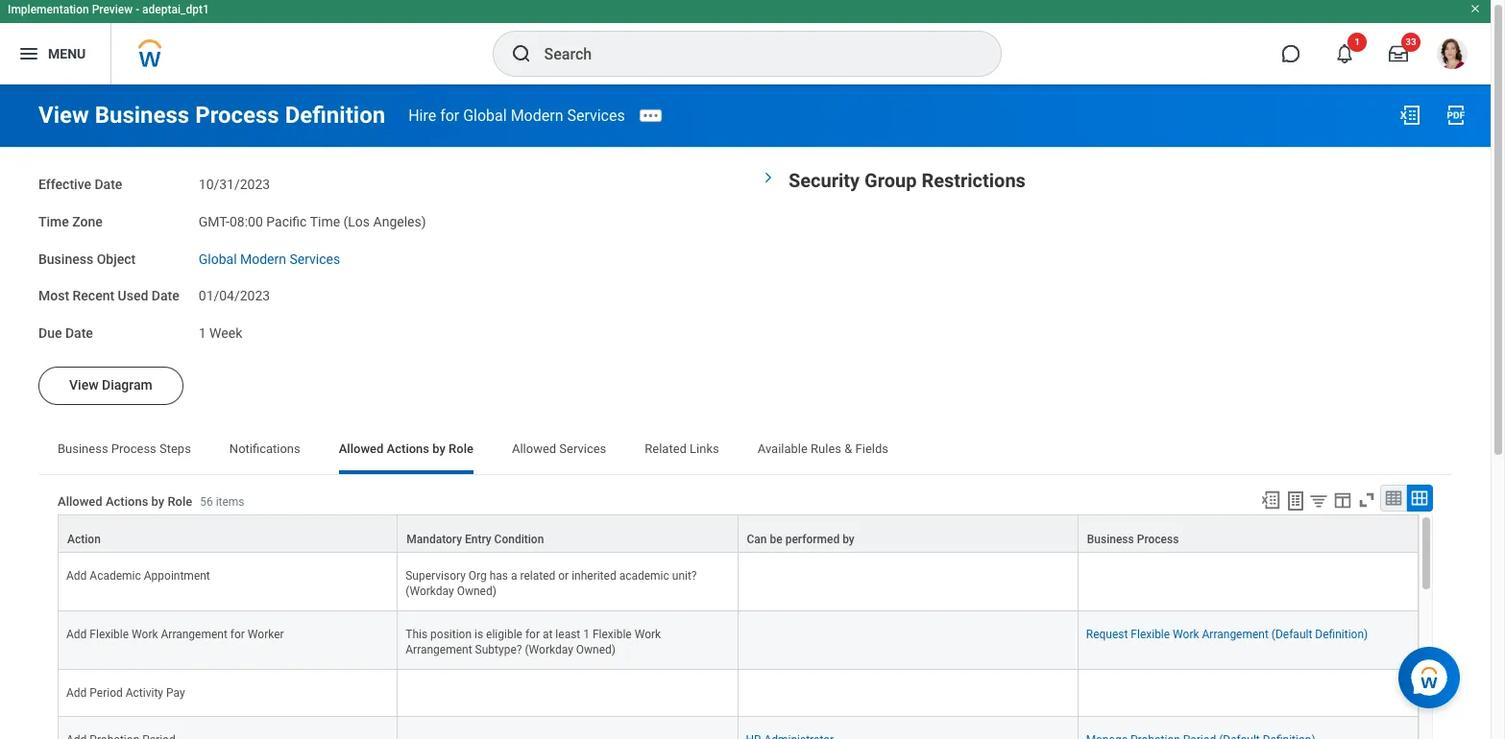 Task type: locate. For each thing, give the bounding box(es) containing it.
add academic appointment element
[[66, 566, 210, 583]]

business down time zone in the top of the page
[[38, 251, 93, 267]]

work down academic
[[635, 628, 661, 642]]

1 row from the top
[[58, 515, 1419, 553]]

angeles)
[[373, 214, 426, 229]]

condition
[[494, 533, 544, 546]]

toolbar inside view business process definition main content
[[1252, 485, 1433, 515]]

owned) inside this position is eligible for at least 1 flexible work arrangement subtype? (workday owned)
[[576, 644, 616, 657]]

2 add from the top
[[66, 628, 87, 642]]

by for allowed actions by role
[[433, 442, 446, 456]]

related
[[520, 570, 556, 583]]

1 flexible from the left
[[90, 628, 129, 642]]

org
[[469, 570, 487, 583]]

1 horizontal spatial actions
[[387, 442, 430, 456]]

arrangement down "position"
[[406, 644, 472, 657]]

2 horizontal spatial process
[[1137, 533, 1179, 546]]

1 horizontal spatial modern
[[511, 106, 563, 124]]

1 horizontal spatial arrangement
[[406, 644, 472, 657]]

add left period
[[66, 687, 87, 701]]

notifications large image
[[1335, 44, 1355, 63]]

1 horizontal spatial by
[[433, 442, 446, 456]]

allowed for allowed actions by role
[[339, 442, 384, 456]]

zone
[[72, 214, 103, 229]]

this position is eligible for at least 1 flexible work arrangement subtype? (workday owned)
[[406, 628, 661, 657]]

0 vertical spatial 1
[[1355, 37, 1360, 47]]

actions for allowed actions by role
[[387, 442, 430, 456]]

actions
[[387, 442, 430, 456], [106, 495, 148, 509]]

1 vertical spatial by
[[151, 495, 164, 509]]

1 right notifications large icon
[[1355, 37, 1360, 47]]

for inside this position is eligible for at least 1 flexible work arrangement subtype? (workday owned)
[[525, 628, 540, 642]]

(workday down supervisory
[[406, 585, 454, 598]]

business for business process steps
[[58, 442, 108, 456]]

mandatory entry condition button
[[398, 516, 737, 552]]

arrangement down appointment
[[161, 628, 228, 642]]

add down action
[[66, 570, 87, 583]]

0 vertical spatial role
[[449, 442, 474, 456]]

global up most recent used date element
[[199, 251, 237, 267]]

2 row from the top
[[58, 553, 1419, 612]]

0 horizontal spatial flexible
[[90, 628, 129, 642]]

by left 56
[[151, 495, 164, 509]]

period
[[90, 687, 123, 701]]

time left (los
[[310, 214, 340, 229]]

add inside add academic appointment element
[[66, 570, 87, 583]]

add inside add period activity pay "element"
[[66, 687, 87, 701]]

request flexible work arrangement (default definition) link
[[1086, 624, 1368, 642]]

2 horizontal spatial flexible
[[1131, 628, 1170, 642]]

eligible
[[486, 628, 523, 642]]

0 horizontal spatial arrangement
[[161, 628, 228, 642]]

process inside business process popup button
[[1137, 533, 1179, 546]]

0 horizontal spatial date
[[65, 326, 93, 341]]

0 vertical spatial process
[[195, 102, 279, 129]]

view diagram
[[69, 377, 153, 393]]

0 horizontal spatial actions
[[106, 495, 148, 509]]

work right request on the bottom of the page
[[1173, 628, 1200, 642]]

select to filter grid data image
[[1309, 491, 1330, 511]]

4 row from the top
[[58, 718, 1419, 740]]

add up add period activity pay "element"
[[66, 628, 87, 642]]

tab list containing business process steps
[[38, 428, 1453, 474]]

allowed
[[339, 442, 384, 456], [512, 442, 556, 456], [58, 495, 102, 509]]

or
[[558, 570, 569, 583]]

3 add from the top
[[66, 687, 87, 701]]

date right the used
[[152, 288, 179, 304]]

1 vertical spatial process
[[111, 442, 156, 456]]

actions up mandatory
[[387, 442, 430, 456]]

1 horizontal spatial time
[[310, 214, 340, 229]]

role
[[449, 442, 474, 456], [168, 495, 192, 509]]

flexible right request on the bottom of the page
[[1131, 628, 1170, 642]]

related links
[[645, 442, 719, 456]]

(workday down at
[[525, 644, 573, 657]]

by up mandatory
[[433, 442, 446, 456]]

adeptai_dpt1
[[142, 3, 209, 16]]

1 vertical spatial owned)
[[576, 644, 616, 657]]

allowed services
[[512, 442, 607, 456]]

1 horizontal spatial work
[[635, 628, 661, 642]]

chevron down image
[[762, 166, 775, 189]]

flexible for request
[[1131, 628, 1170, 642]]

security group restrictions
[[789, 169, 1026, 192]]

3 work from the left
[[1173, 628, 1200, 642]]

time left the zone
[[38, 214, 69, 229]]

date up the zone
[[95, 177, 122, 192]]

global right the hire
[[463, 106, 507, 124]]

allowed for allowed services
[[512, 442, 556, 456]]

week
[[210, 326, 242, 341]]

role up mandatory entry condition
[[449, 442, 474, 456]]

by
[[433, 442, 446, 456], [151, 495, 164, 509], [843, 533, 855, 546]]

export to excel image
[[1399, 104, 1422, 127]]

profile logan mcneil image
[[1437, 38, 1468, 73]]

owned) inside supervisory org has a related or inherited academic unit? (workday owned)
[[457, 585, 497, 598]]

for right the hire
[[440, 106, 459, 124]]

modern down the 08:00
[[240, 251, 286, 267]]

justify image
[[17, 42, 40, 65]]

2 work from the left
[[635, 628, 661, 642]]

0 horizontal spatial for
[[230, 628, 245, 642]]

diagram
[[102, 377, 153, 393]]

is
[[475, 628, 483, 642]]

for left at
[[525, 628, 540, 642]]

owned) down org
[[457, 585, 497, 598]]

0 horizontal spatial (workday
[[406, 585, 454, 598]]

arrangement for for
[[161, 628, 228, 642]]

1 for 1 week
[[199, 326, 206, 341]]

1 vertical spatial actions
[[106, 495, 148, 509]]

actions down business process steps
[[106, 495, 148, 509]]

1 vertical spatial global
[[199, 251, 237, 267]]

1 horizontal spatial allowed
[[339, 442, 384, 456]]

0 horizontal spatial 1
[[199, 326, 206, 341]]

0 vertical spatial owned)
[[457, 585, 497, 598]]

0 horizontal spatial by
[[151, 495, 164, 509]]

0 vertical spatial (workday
[[406, 585, 454, 598]]

2 vertical spatial by
[[843, 533, 855, 546]]

2 horizontal spatial by
[[843, 533, 855, 546]]

cell
[[738, 553, 1079, 612], [1079, 553, 1419, 612], [398, 671, 738, 718], [738, 671, 1079, 718], [398, 718, 738, 740]]

global
[[463, 106, 507, 124], [199, 251, 237, 267]]

hire for global modern services link
[[408, 106, 625, 124]]

1 horizontal spatial owned)
[[576, 644, 616, 657]]

time
[[38, 214, 69, 229], [310, 214, 340, 229]]

available rules & fields
[[758, 442, 889, 456]]

modern down search image
[[511, 106, 563, 124]]

0 vertical spatial add
[[66, 570, 87, 583]]

steps
[[159, 442, 191, 456]]

0 vertical spatial view
[[38, 102, 89, 129]]

work up activity
[[132, 628, 158, 642]]

view business process definition main content
[[0, 85, 1491, 740]]

row
[[58, 515, 1419, 553], [58, 553, 1419, 612], [58, 612, 1419, 671], [58, 718, 1419, 740]]

hire for global modern services
[[408, 106, 625, 124]]

1 vertical spatial add
[[66, 628, 87, 642]]

date
[[95, 177, 122, 192], [152, 288, 179, 304], [65, 326, 93, 341]]

for left worker at the bottom left of the page
[[230, 628, 245, 642]]

row containing add academic appointment
[[58, 553, 1419, 612]]

1 vertical spatial 1
[[199, 326, 206, 341]]

owned)
[[457, 585, 497, 598], [576, 644, 616, 657]]

implementation preview -   adeptai_dpt1
[[8, 3, 209, 16]]

add period activity pay row
[[58, 671, 1419, 718]]

1 horizontal spatial global
[[463, 106, 507, 124]]

0 horizontal spatial work
[[132, 628, 158, 642]]

available
[[758, 442, 808, 456]]

search image
[[510, 42, 533, 65]]

add
[[66, 570, 87, 583], [66, 628, 87, 642], [66, 687, 87, 701]]

toolbar
[[1252, 485, 1433, 515]]

inherited
[[572, 570, 616, 583]]

flexible right least at the bottom left of the page
[[593, 628, 632, 642]]

by for allowed actions by role 56 items
[[151, 495, 164, 509]]

business process steps
[[58, 442, 191, 456]]

work
[[132, 628, 158, 642], [635, 628, 661, 642], [1173, 628, 1200, 642]]

most
[[38, 288, 69, 304]]

view left diagram
[[69, 377, 99, 393]]

0 horizontal spatial global
[[199, 251, 237, 267]]

0 horizontal spatial modern
[[240, 251, 286, 267]]

add inside the add flexible work arrangement for worker element
[[66, 628, 87, 642]]

0 vertical spatial date
[[95, 177, 122, 192]]

2 vertical spatial date
[[65, 326, 93, 341]]

1 vertical spatial role
[[168, 495, 192, 509]]

mandatory
[[407, 533, 462, 546]]

1 horizontal spatial 1
[[583, 628, 590, 642]]

tab list
[[38, 428, 1453, 474]]

date for due date
[[65, 326, 93, 341]]

time zone
[[38, 214, 103, 229]]

1 horizontal spatial (workday
[[525, 644, 573, 657]]

business
[[95, 102, 189, 129], [38, 251, 93, 267], [58, 442, 108, 456], [1087, 533, 1134, 546]]

1 work from the left
[[132, 628, 158, 642]]

business object
[[38, 251, 136, 267]]

2 horizontal spatial work
[[1173, 628, 1200, 642]]

2 vertical spatial add
[[66, 687, 87, 701]]

modern
[[511, 106, 563, 124], [240, 251, 286, 267]]

date right due
[[65, 326, 93, 341]]

add flexible work arrangement for worker element
[[66, 624, 284, 642]]

2 horizontal spatial arrangement
[[1202, 628, 1269, 642]]

1 add from the top
[[66, 570, 87, 583]]

business down view diagram button
[[58, 442, 108, 456]]

request
[[1086, 628, 1128, 642]]

2 horizontal spatial allowed
[[512, 442, 556, 456]]

arrangement
[[161, 628, 228, 642], [1202, 628, 1269, 642], [406, 644, 472, 657]]

0 horizontal spatial time
[[38, 214, 69, 229]]

actions for allowed actions by role 56 items
[[106, 495, 148, 509]]

2 horizontal spatial date
[[152, 288, 179, 304]]

1 vertical spatial modern
[[240, 251, 286, 267]]

expand table image
[[1410, 489, 1430, 508]]

Search Workday  search field
[[544, 33, 961, 75]]

0 horizontal spatial allowed
[[58, 495, 102, 509]]

view down menu at the left top of the page
[[38, 102, 89, 129]]

1 vertical spatial (workday
[[525, 644, 573, 657]]

due date
[[38, 326, 93, 341]]

pacific
[[266, 214, 307, 229]]

2 vertical spatial 1
[[583, 628, 590, 642]]

due
[[38, 326, 62, 341]]

business up request on the bottom of the page
[[1087, 533, 1134, 546]]

performed
[[786, 533, 840, 546]]

arrangement for (default
[[1202, 628, 1269, 642]]

view printable version (pdf) image
[[1445, 104, 1468, 127]]

links
[[690, 442, 719, 456]]

work for add
[[132, 628, 158, 642]]

1 horizontal spatial date
[[95, 177, 122, 192]]

1 inside button
[[1355, 37, 1360, 47]]

1 right least at the bottom left of the page
[[583, 628, 590, 642]]

10/31/2023
[[199, 177, 270, 192]]

3 flexible from the left
[[1131, 628, 1170, 642]]

by right performed at the right bottom
[[843, 533, 855, 546]]

owned) down least at the bottom left of the page
[[576, 644, 616, 657]]

3 row from the top
[[58, 612, 1419, 671]]

view inside button
[[69, 377, 99, 393]]

add for add period activity pay
[[66, 687, 87, 701]]

view
[[38, 102, 89, 129], [69, 377, 99, 393]]

add period activity pay element
[[66, 683, 185, 701]]

2 vertical spatial process
[[1137, 533, 1179, 546]]

1 left "week"
[[199, 326, 206, 341]]

view diagram button
[[38, 367, 183, 405]]

global modern services link
[[199, 247, 340, 267]]

1 horizontal spatial process
[[195, 102, 279, 129]]

1 horizontal spatial role
[[449, 442, 474, 456]]

business inside popup button
[[1087, 533, 1134, 546]]

flexible up period
[[90, 628, 129, 642]]

request flexible work arrangement (default definition)
[[1086, 628, 1368, 642]]

1 horizontal spatial flexible
[[593, 628, 632, 642]]

0 vertical spatial global
[[463, 106, 507, 124]]

role left 56
[[168, 495, 192, 509]]

1 vertical spatial view
[[69, 377, 99, 393]]

0 horizontal spatial role
[[168, 495, 192, 509]]

work for request
[[1173, 628, 1200, 642]]

date for effective date
[[95, 177, 122, 192]]

arrangement left (default
[[1202, 628, 1269, 642]]

(los
[[343, 214, 370, 229]]

2 flexible from the left
[[593, 628, 632, 642]]

restrictions
[[922, 169, 1026, 192]]

notifications
[[229, 442, 300, 456]]

2 horizontal spatial for
[[525, 628, 540, 642]]

1 inside this position is eligible for at least 1 flexible work arrangement subtype? (workday owned)
[[583, 628, 590, 642]]

0 vertical spatial services
[[567, 106, 625, 124]]

2 horizontal spatial 1
[[1355, 37, 1360, 47]]

0 vertical spatial actions
[[387, 442, 430, 456]]

0 vertical spatial by
[[433, 442, 446, 456]]

0 horizontal spatial owned)
[[457, 585, 497, 598]]

0 horizontal spatial process
[[111, 442, 156, 456]]



Task type: describe. For each thing, give the bounding box(es) containing it.
1 button
[[1324, 33, 1367, 75]]

unit?
[[672, 570, 697, 583]]

export to worksheets image
[[1285, 490, 1308, 513]]

2 vertical spatial services
[[559, 442, 607, 456]]

table image
[[1384, 489, 1404, 508]]

this
[[406, 628, 428, 642]]

rules
[[811, 442, 842, 456]]

add for add flexible work arrangement for worker
[[66, 628, 87, 642]]

worker
[[248, 628, 284, 642]]

view for view diagram
[[69, 377, 99, 393]]

row containing action
[[58, 515, 1419, 553]]

business process button
[[1079, 516, 1418, 552]]

0 vertical spatial modern
[[511, 106, 563, 124]]

effective date
[[38, 177, 122, 192]]

row containing add flexible work arrangement for worker
[[58, 612, 1419, 671]]

can
[[747, 533, 767, 546]]

menu banner
[[0, 0, 1491, 85]]

appointment
[[144, 570, 210, 583]]

hire
[[408, 106, 436, 124]]

1 week element
[[199, 322, 242, 341]]

tab list inside view business process definition main content
[[38, 428, 1453, 474]]

least
[[556, 628, 581, 642]]

be
[[770, 533, 783, 546]]

group
[[865, 169, 917, 192]]

gmt-08:00 pacific time (los angeles) element
[[199, 210, 426, 229]]

add flexible work arrangement for worker
[[66, 628, 284, 642]]

role for allowed actions by role 56 items
[[168, 495, 192, 509]]

business up effective date
[[95, 102, 189, 129]]

(workday inside this position is eligible for at least 1 flexible work arrangement subtype? (workday owned)
[[525, 644, 573, 657]]

gmt-
[[199, 214, 230, 229]]

fields
[[856, 442, 889, 456]]

at
[[543, 628, 553, 642]]

2 time from the left
[[310, 214, 340, 229]]

supervisory
[[406, 570, 466, 583]]

view business process definition
[[38, 102, 385, 129]]

(default
[[1272, 628, 1313, 642]]

work inside this position is eligible for at least 1 flexible work arrangement subtype? (workday owned)
[[635, 628, 661, 642]]

1 week
[[199, 326, 242, 341]]

1 horizontal spatial for
[[440, 106, 459, 124]]

add probation period element
[[66, 730, 175, 740]]

business for business object
[[38, 251, 93, 267]]

arrangement inside this position is eligible for at least 1 flexible work arrangement subtype? (workday owned)
[[406, 644, 472, 657]]

global modern services
[[199, 251, 340, 267]]

a
[[511, 570, 517, 583]]

export to excel image
[[1260, 490, 1282, 511]]

implementation
[[8, 3, 89, 16]]

menu button
[[0, 23, 111, 85]]

flexible for add
[[90, 628, 129, 642]]

1 time from the left
[[38, 214, 69, 229]]

01/04/2023
[[199, 288, 270, 304]]

menu
[[48, 46, 86, 61]]

effective date element
[[199, 165, 270, 194]]

activity
[[126, 687, 163, 701]]

position
[[430, 628, 472, 642]]

business process
[[1087, 533, 1179, 546]]

supervisory org has a related or inherited academic unit? (workday owned) element
[[406, 566, 697, 598]]

business for business process
[[1087, 533, 1134, 546]]

can be performed by
[[747, 533, 855, 546]]

by inside popup button
[[843, 533, 855, 546]]

fullscreen image
[[1357, 490, 1378, 511]]

add academic appointment
[[66, 570, 210, 583]]

33
[[1406, 37, 1417, 47]]

view for view business process definition
[[38, 102, 89, 129]]

effective
[[38, 177, 91, 192]]

for for add flexible work arrangement for worker
[[230, 628, 245, 642]]

add period activity pay
[[66, 687, 185, 701]]

most recent used date element
[[199, 277, 270, 306]]

(workday inside supervisory org has a related or inherited academic unit? (workday owned)
[[406, 585, 454, 598]]

subtype?
[[475, 644, 522, 657]]

flexible inside this position is eligible for at least 1 flexible work arrangement subtype? (workday owned)
[[593, 628, 632, 642]]

process for business process steps
[[111, 442, 156, 456]]

for for this position is eligible for at least 1 flexible work arrangement subtype? (workday owned)
[[525, 628, 540, 642]]

08:00
[[230, 214, 263, 229]]

definition)
[[1316, 628, 1368, 642]]

1 for 1
[[1355, 37, 1360, 47]]

inbox large image
[[1389, 44, 1408, 63]]

related
[[645, 442, 687, 456]]

entry
[[465, 533, 492, 546]]

gmt-08:00 pacific time (los angeles)
[[199, 214, 426, 229]]

security group restrictions button
[[789, 169, 1026, 192]]

can be performed by button
[[738, 516, 1078, 552]]

used
[[118, 288, 148, 304]]

1 vertical spatial date
[[152, 288, 179, 304]]

click to view/edit grid preferences image
[[1333, 490, 1354, 511]]

recent
[[73, 288, 114, 304]]

action button
[[59, 516, 397, 552]]

role for allowed actions by role
[[449, 442, 474, 456]]

most recent used date
[[38, 288, 179, 304]]

supervisory org has a related or inherited academic unit? (workday owned)
[[406, 570, 697, 598]]

preview
[[92, 3, 133, 16]]

items
[[216, 496, 245, 509]]

action
[[67, 533, 101, 546]]

has
[[490, 570, 508, 583]]

close environment banner image
[[1470, 3, 1481, 14]]

add for add academic appointment
[[66, 570, 87, 583]]

pay
[[166, 687, 185, 701]]

&
[[845, 442, 852, 456]]

allowed actions by role 56 items
[[58, 495, 245, 509]]

academic
[[90, 570, 141, 583]]

mandatory entry condition
[[407, 533, 544, 546]]

academic
[[619, 570, 669, 583]]

this position is eligible for at least 1 flexible work arrangement subtype? (workday owned) element
[[406, 624, 661, 657]]

33 button
[[1378, 33, 1421, 75]]

object
[[97, 251, 136, 267]]

definition
[[285, 102, 385, 129]]

1 vertical spatial services
[[290, 251, 340, 267]]

allowed actions by role
[[339, 442, 474, 456]]

security
[[789, 169, 860, 192]]

process for business process
[[1137, 533, 1179, 546]]



Task type: vqa. For each thing, say whether or not it's contained in the screenshot.


